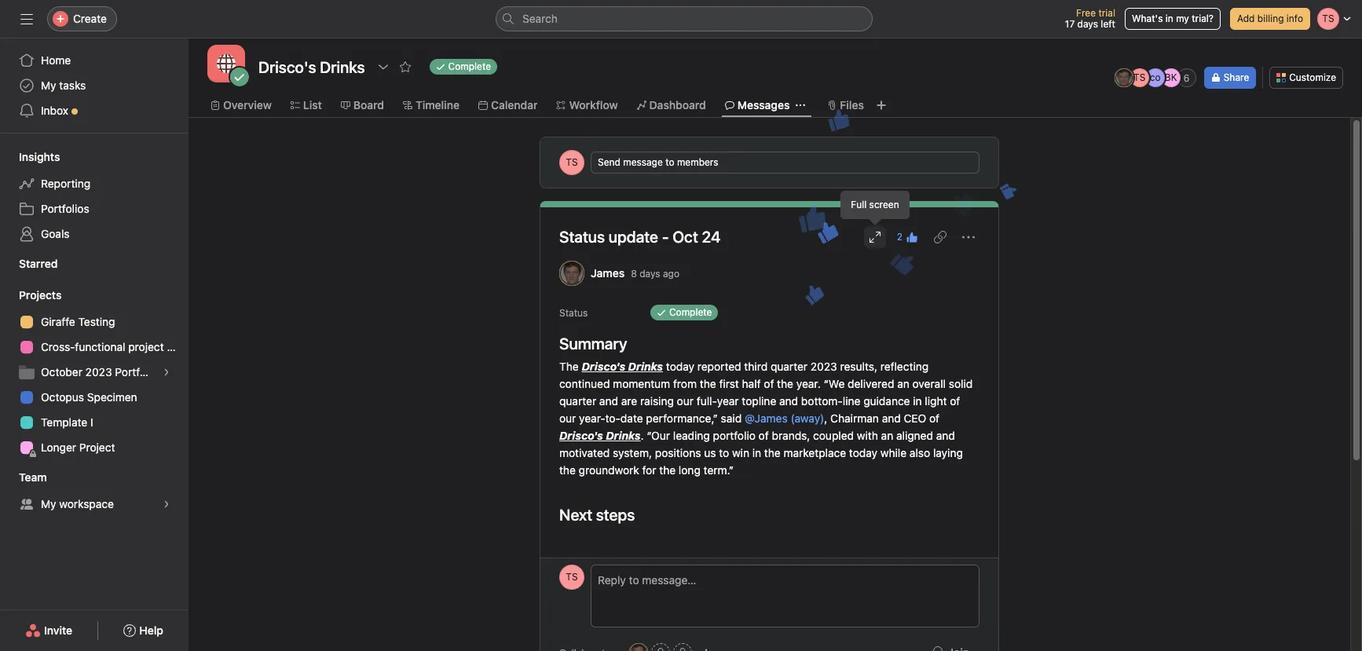 Task type: locate. For each thing, give the bounding box(es) containing it.
to right message
[[666, 156, 675, 168]]

drisco's inside @james (away) , chairman and ceo of drisco's drinks
[[560, 429, 603, 442]]

from
[[674, 377, 697, 391]]

quarter down "continued"
[[560, 395, 597, 408]]

an down reflecting on the right bottom of the page
[[898, 377, 910, 391]]

invite
[[44, 624, 72, 637]]

ts down next steps
[[566, 571, 578, 583]]

drisco's up motivated
[[560, 429, 603, 442]]

0 horizontal spatial complete
[[448, 61, 491, 72]]

my left tasks
[[41, 79, 56, 92]]

list link
[[291, 97, 322, 114]]

an inside . "our leading portfolio of brands, coupled with an aligned and motivated system, positions us to win in the marketplace today while also laying the groundwork for the long term."
[[882, 429, 894, 442]]

in left 'my'
[[1166, 13, 1174, 24]]

left
[[1101, 18, 1116, 30]]

teams element
[[0, 464, 189, 520]]

trial?
[[1192, 13, 1214, 24]]

drinks inside @james (away) , chairman and ceo of drisco's drinks
[[606, 429, 641, 442]]

an up while at bottom
[[882, 429, 894, 442]]

0 vertical spatial my
[[41, 79, 56, 92]]

of right half
[[764, 377, 774, 391]]

our down from
[[677, 395, 694, 408]]

add or remove collaborators image
[[702, 648, 711, 652]]

of inside . "our leading portfolio of brands, coupled with an aligned and motivated system, positions us to win in the marketplace today while also laying the groundwork for the long term."
[[759, 429, 769, 442]]

drisco's
[[582, 360, 626, 373], [560, 429, 603, 442]]

and up "to-"
[[600, 395, 619, 408]]

1 vertical spatial today
[[850, 446, 878, 460]]

drisco's down summary
[[582, 360, 626, 373]]

0 vertical spatial status
[[560, 228, 605, 246]]

what's in my trial?
[[1132, 13, 1214, 24]]

my inside my tasks link
[[41, 79, 56, 92]]

continued
[[560, 377, 610, 391]]

solid
[[949, 377, 973, 391]]

today inside . "our leading portfolio of brands, coupled with an aligned and motivated system, positions us to win in the marketplace today while also laying the groundwork for the long term."
[[850, 446, 878, 460]]

1 my from the top
[[41, 79, 56, 92]]

0 vertical spatial complete
[[448, 61, 491, 72]]

in up ceo
[[913, 395, 922, 408]]

0 vertical spatial today
[[666, 360, 695, 373]]

info
[[1287, 13, 1304, 24]]

today reported third quarter 2023 results, reflecting continued momentum from the first half of the year. "we delivered an overall solid quarter and are raising our full-year topline and bottom-line guidance in light of our year-to-date performance," said
[[560, 360, 976, 425]]

1 vertical spatial drisco's
[[560, 429, 603, 442]]

1 vertical spatial complete
[[670, 307, 712, 318]]

i
[[90, 416, 93, 429]]

and up the 'laying'
[[937, 429, 956, 442]]

groundwork
[[579, 464, 640, 477]]

my down the team
[[41, 497, 56, 511]]

of
[[764, 377, 774, 391], [950, 395, 961, 408], [930, 412, 940, 425], [759, 429, 769, 442]]

1 horizontal spatial today
[[850, 446, 878, 460]]

ts button
[[560, 565, 585, 590]]

complete up timeline
[[448, 61, 491, 72]]

0 horizontal spatial an
[[882, 429, 894, 442]]

project
[[79, 441, 115, 454]]

status up james
[[560, 228, 605, 246]]

messages
[[738, 98, 790, 112]]

ja left james
[[567, 267, 577, 279]]

6
[[1184, 72, 1190, 84]]

our
[[677, 395, 694, 408], [560, 412, 576, 425]]

send message to members
[[598, 156, 719, 168]]

customize button
[[1270, 67, 1344, 89]]

james link
[[591, 266, 625, 280]]

0 horizontal spatial our
[[560, 412, 576, 425]]

2023 down cross-functional project plan link
[[85, 365, 112, 379]]

1 vertical spatial to
[[719, 446, 729, 460]]

drinks up the momentum
[[628, 360, 663, 373]]

0 vertical spatial drisco's
[[582, 360, 626, 373]]

1 vertical spatial in
[[913, 395, 922, 408]]

timeline link
[[403, 97, 460, 114]]

1 vertical spatial days
[[640, 268, 661, 279]]

my inside my workspace link
[[41, 497, 56, 511]]

specimen
[[87, 391, 137, 404]]

1 horizontal spatial to
[[719, 446, 729, 460]]

goals link
[[9, 222, 179, 247]]

tab actions image
[[796, 101, 806, 110]]

in inside today reported third quarter 2023 results, reflecting continued momentum from the first half of the year. "we delivered an overall solid quarter and are raising our full-year topline and bottom-line guidance in light of our year-to-date performance," said
[[913, 395, 922, 408]]

drinks
[[628, 360, 663, 373], [606, 429, 641, 442]]

0 vertical spatial ja
[[1119, 72, 1130, 83]]

to right the us
[[719, 446, 729, 460]]

drinks down date
[[606, 429, 641, 442]]

1 horizontal spatial days
[[1078, 18, 1099, 30]]

today down with
[[850, 446, 878, 460]]

longer
[[41, 441, 76, 454]]

1 horizontal spatial an
[[898, 377, 910, 391]]

status for status update - oct 24
[[560, 228, 605, 246]]

summary
[[560, 335, 627, 353]]

year
[[717, 395, 739, 408]]

0 vertical spatial to
[[666, 156, 675, 168]]

and up @james (away) link
[[780, 395, 799, 408]]

files link
[[828, 97, 864, 114]]

0 vertical spatial an
[[898, 377, 910, 391]]

show options image
[[377, 61, 389, 73]]

ja left co
[[1119, 72, 1130, 83]]

ago
[[663, 268, 680, 279]]

calendar link
[[479, 97, 538, 114]]

0 horizontal spatial today
[[666, 360, 695, 373]]

in right win
[[753, 446, 762, 460]]

0 horizontal spatial days
[[640, 268, 661, 279]]

0 vertical spatial drinks
[[628, 360, 663, 373]]

full
[[851, 199, 867, 211]]

said
[[721, 412, 742, 425]]

insights element
[[0, 143, 189, 250]]

workflow
[[569, 98, 618, 112]]

1 vertical spatial our
[[560, 412, 576, 425]]

light
[[925, 395, 947, 408]]

customize
[[1290, 72, 1337, 83]]

ts left send
[[566, 156, 578, 168]]

status for status
[[560, 307, 588, 319]]

topline
[[742, 395, 777, 408]]

projects
[[19, 288, 62, 302]]

2023 up "we
[[811, 360, 838, 373]]

more actions image
[[963, 231, 975, 244]]

cross-
[[41, 340, 75, 354]]

overall
[[913, 377, 946, 391]]

search list box
[[496, 6, 873, 31]]

octopus specimen link
[[9, 385, 179, 410]]

None text field
[[255, 53, 369, 81]]

0 vertical spatial days
[[1078, 18, 1099, 30]]

2 vertical spatial in
[[753, 446, 762, 460]]

full screen image
[[869, 231, 882, 244]]

1 horizontal spatial in
[[913, 395, 922, 408]]

1 vertical spatial drinks
[[606, 429, 641, 442]]

coupled
[[814, 429, 854, 442]]

testing
[[78, 315, 115, 329]]

my workspace
[[41, 497, 114, 511]]

8
[[631, 268, 637, 279]]

goals
[[41, 227, 70, 240]]

next steps
[[560, 506, 635, 524]]

octopus
[[41, 391, 84, 404]]

in inside what's in my trial? button
[[1166, 13, 1174, 24]]

status up summary
[[560, 307, 588, 319]]

0 horizontal spatial 2023
[[85, 365, 112, 379]]

1 horizontal spatial quarter
[[771, 360, 808, 373]]

to inside button
[[666, 156, 675, 168]]

longer project link
[[9, 435, 179, 461]]

also
[[910, 446, 931, 460]]

2 horizontal spatial in
[[1166, 13, 1174, 24]]

projects button
[[0, 288, 62, 303]]

0 vertical spatial quarter
[[771, 360, 808, 373]]

the
[[560, 360, 579, 373]]

reporting link
[[9, 171, 179, 196]]

add billing info button
[[1231, 8, 1311, 30]]

quarter up year.
[[771, 360, 808, 373]]

1 horizontal spatial complete
[[670, 307, 712, 318]]

0 vertical spatial in
[[1166, 13, 1174, 24]]

reporting
[[41, 177, 90, 190]]

search
[[523, 12, 558, 25]]

copy link image
[[934, 231, 947, 244]]

template i link
[[9, 410, 179, 435]]

with
[[857, 429, 879, 442]]

the drisco's drinks
[[560, 360, 663, 373]]

1 horizontal spatial our
[[677, 395, 694, 408]]

today up from
[[666, 360, 695, 373]]

team
[[19, 471, 47, 484]]

0 horizontal spatial in
[[753, 446, 762, 460]]

insights button
[[0, 149, 60, 165]]

message
[[623, 156, 663, 168]]

co
[[1150, 72, 1161, 83]]

17
[[1066, 18, 1075, 30]]

2 my from the top
[[41, 497, 56, 511]]

performance,"
[[646, 412, 718, 425]]

@james
[[745, 412, 788, 425]]

1 horizontal spatial 2023
[[811, 360, 838, 373]]

globe image
[[217, 54, 236, 73]]

inbox link
[[9, 98, 179, 123]]

year-
[[579, 412, 606, 425]]

and
[[600, 395, 619, 408], [780, 395, 799, 408], [882, 412, 901, 425], [937, 429, 956, 442]]

1 vertical spatial status
[[560, 307, 588, 319]]

invite button
[[15, 617, 83, 645]]

of down '@james'
[[759, 429, 769, 442]]

2 status from the top
[[560, 307, 588, 319]]

the down 'brands,'
[[765, 446, 781, 460]]

tasks
[[59, 79, 86, 92]]

our left year-
[[560, 412, 576, 425]]

send message to members button
[[591, 152, 980, 174]]

0 horizontal spatial to
[[666, 156, 675, 168]]

1 vertical spatial an
[[882, 429, 894, 442]]

days right 17
[[1078, 18, 1099, 30]]

bk
[[1165, 72, 1178, 83]]

ts left co
[[1134, 72, 1146, 83]]

1 vertical spatial my
[[41, 497, 56, 511]]

complete down ago on the top of the page
[[670, 307, 712, 318]]

0 horizontal spatial quarter
[[560, 395, 597, 408]]

2 vertical spatial ts
[[566, 571, 578, 583]]

1 status from the top
[[560, 228, 605, 246]]

what's in my trial? button
[[1125, 8, 1221, 30]]

template i
[[41, 416, 93, 429]]

and down guidance at the bottom of the page
[[882, 412, 901, 425]]

of down light
[[930, 412, 940, 425]]

longer project
[[41, 441, 115, 454]]

create
[[73, 12, 107, 25]]

full screen tooltip
[[842, 192, 909, 223]]

0 horizontal spatial ja
[[567, 267, 577, 279]]

days right the 8
[[640, 268, 661, 279]]

to
[[666, 156, 675, 168], [719, 446, 729, 460]]

trial
[[1099, 7, 1116, 19]]



Task type: describe. For each thing, give the bounding box(es) containing it.
"we
[[824, 377, 845, 391]]

status update - oct 24 link
[[560, 228, 721, 246]]

us
[[704, 446, 716, 460]]

to inside . "our leading portfolio of brands, coupled with an aligned and motivated system, positions us to win in the marketplace today while also laying the groundwork for the long term."
[[719, 446, 729, 460]]

2
[[897, 231, 903, 243]]

ts inside button
[[566, 571, 578, 583]]

portfolios
[[41, 202, 89, 215]]

complete button
[[422, 56, 505, 78]]

hide sidebar image
[[20, 13, 33, 25]]

the left year.
[[777, 377, 794, 391]]

laying
[[934, 446, 963, 460]]

of inside @james (away) , chairman and ceo of drisco's drinks
[[930, 412, 940, 425]]

an inside today reported third quarter 2023 results, reflecting continued momentum from the first half of the year. "we delivered an overall solid quarter and are raising our full-year topline and bottom-line guidance in light of our year-to-date performance," said
[[898, 377, 910, 391]]

ceo
[[904, 412, 927, 425]]

full-
[[697, 395, 717, 408]]

while
[[881, 446, 907, 460]]

search button
[[496, 6, 873, 31]]

24
[[702, 228, 721, 246]]

see details, my workspace image
[[162, 500, 171, 509]]

my workspace link
[[9, 492, 179, 517]]

update
[[609, 228, 659, 246]]

see details, october 2023 portfolio image
[[162, 368, 171, 377]]

complete inside 'popup button'
[[448, 61, 491, 72]]

add tab image
[[875, 99, 888, 112]]

files
[[840, 98, 864, 112]]

global element
[[0, 39, 189, 133]]

add to starred image
[[399, 61, 411, 73]]

giraffe
[[41, 315, 75, 329]]

projects element
[[0, 281, 189, 464]]

guidance
[[864, 395, 911, 408]]

share
[[1224, 72, 1250, 83]]

motivated
[[560, 446, 610, 460]]

plan
[[167, 340, 188, 354]]

home
[[41, 53, 71, 67]]

@james (away) , chairman and ceo of drisco's drinks
[[560, 412, 943, 442]]

october 2023 portfolio link
[[9, 360, 179, 385]]

2023 inside october 2023 portfolio link
[[85, 365, 112, 379]]

0 vertical spatial ts
[[1134, 72, 1146, 83]]

momentum
[[613, 377, 671, 391]]

board link
[[341, 97, 384, 114]]

(away)
[[791, 412, 825, 425]]

team button
[[0, 470, 47, 486]]

days inside james 8 days ago
[[640, 268, 661, 279]]

-
[[662, 228, 669, 246]]

giraffe testing link
[[9, 310, 179, 335]]

overview link
[[211, 97, 272, 114]]

template
[[41, 416, 87, 429]]

2023 inside today reported third quarter 2023 results, reflecting continued momentum from the first half of the year. "we delivered an overall solid quarter and are raising our full-year topline and bottom-line guidance in light of our year-to-date performance," said
[[811, 360, 838, 373]]

win
[[732, 446, 750, 460]]

reported
[[698, 360, 742, 373]]

brands,
[[772, 429, 811, 442]]

are
[[621, 395, 638, 408]]

workspace
[[59, 497, 114, 511]]

the down motivated
[[560, 464, 576, 477]]

the up full-
[[700, 377, 717, 391]]

half
[[742, 377, 761, 391]]

to-
[[606, 412, 621, 425]]

oct
[[673, 228, 699, 246]]

. "our leading portfolio of brands, coupled with an aligned and motivated system, positions us to win in the marketplace today while also laying the groundwork for the long term."
[[560, 429, 966, 477]]

of down solid
[[950, 395, 961, 408]]

first
[[720, 377, 739, 391]]

today inside today reported third quarter 2023 results, reflecting continued momentum from the first half of the year. "we delivered an overall solid quarter and are raising our full-year topline and bottom-line guidance in light of our year-to-date performance," said
[[666, 360, 695, 373]]

reflecting
[[881, 360, 929, 373]]

share button
[[1205, 67, 1257, 89]]

days inside free trial 17 days left
[[1078, 18, 1099, 30]]

the right for
[[660, 464, 676, 477]]

send
[[598, 156, 621, 168]]

overview
[[223, 98, 272, 112]]

my for my workspace
[[41, 497, 56, 511]]

james 8 days ago
[[591, 266, 680, 280]]

insights
[[19, 150, 60, 163]]

starred button
[[0, 256, 58, 272]]

line
[[843, 395, 861, 408]]

1 vertical spatial ts
[[566, 156, 578, 168]]

screen
[[870, 199, 900, 211]]

leading
[[673, 429, 710, 442]]

help button
[[113, 617, 174, 645]]

starred
[[19, 257, 58, 270]]

year.
[[797, 377, 821, 391]]

dashboard link
[[637, 97, 706, 114]]

.
[[641, 429, 644, 442]]

,
[[825, 412, 828, 425]]

1 vertical spatial quarter
[[560, 395, 597, 408]]

and inside @james (away) , chairman and ceo of drisco's drinks
[[882, 412, 901, 425]]

0 vertical spatial our
[[677, 395, 694, 408]]

help
[[139, 624, 163, 637]]

home link
[[9, 48, 179, 73]]

calendar
[[491, 98, 538, 112]]

in inside . "our leading portfolio of brands, coupled with an aligned and motivated system, positions us to win in the marketplace today while also laying the groundwork for the long term."
[[753, 446, 762, 460]]

octopus specimen
[[41, 391, 137, 404]]

1 horizontal spatial ja
[[1119, 72, 1130, 83]]

my
[[1177, 13, 1190, 24]]

1 vertical spatial ja
[[567, 267, 577, 279]]

for
[[643, 464, 657, 477]]

positions
[[655, 446, 701, 460]]

my for my tasks
[[41, 79, 56, 92]]

and inside . "our leading portfolio of brands, coupled with an aligned and motivated system, positions us to win in the marketplace today while also laying the groundwork for the long term."
[[937, 429, 956, 442]]

create button
[[47, 6, 117, 31]]

marketplace
[[784, 446, 847, 460]]

free
[[1077, 7, 1096, 19]]

free trial 17 days left
[[1066, 7, 1116, 30]]



Task type: vqa. For each thing, say whether or not it's contained in the screenshot.
Status corresponding to Status
yes



